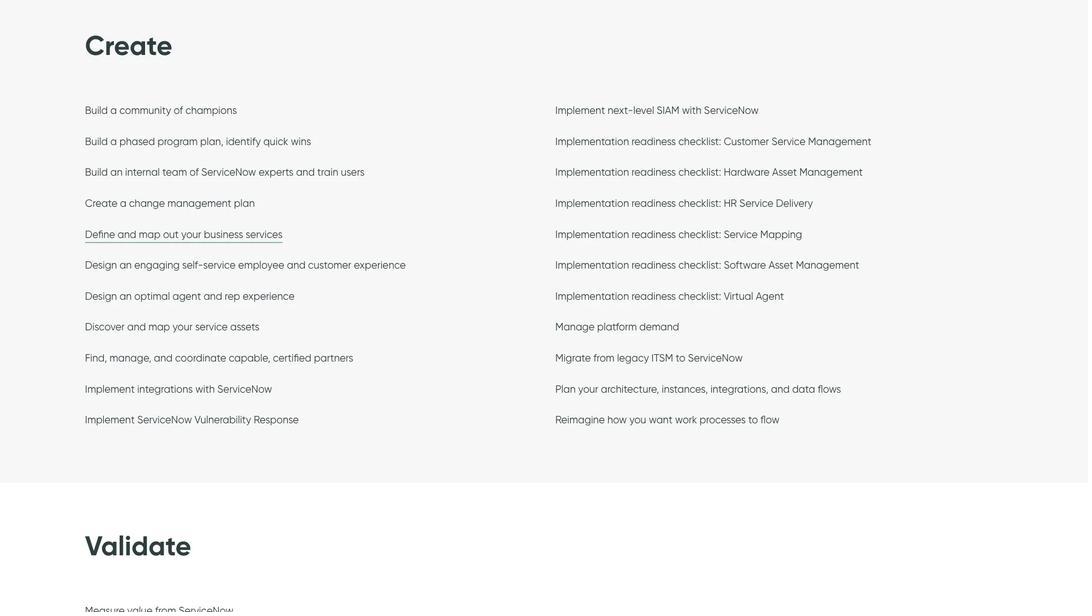 Task type: describe. For each thing, give the bounding box(es) containing it.
0 vertical spatial your
[[181, 228, 201, 241]]

build a phased program plan, identify quick wins link
[[85, 135, 311, 151]]

build a phased program plan, identify quick wins
[[85, 135, 311, 148]]

implement for implement servicenow vulnerability response
[[85, 414, 135, 426]]

demand
[[640, 321, 679, 333]]

build an internal team of servicenow experts and train users
[[85, 166, 365, 179]]

implementation for implementation readiness checklist: customer service management
[[556, 135, 629, 148]]

find, manage, and coordinate capable, certified partners
[[85, 352, 353, 364]]

servicenow down 'capable,'
[[217, 383, 272, 395]]

build for build a community of champions
[[85, 104, 108, 117]]

manage platform demand
[[556, 321, 679, 333]]

migrate from legacy itsm to servicenow
[[556, 352, 743, 364]]

next-
[[608, 104, 634, 117]]

validate
[[85, 529, 191, 563]]

vulnerability
[[195, 414, 251, 426]]

implementation for implementation readiness checklist: hardware asset management
[[556, 166, 629, 179]]

customer
[[724, 135, 769, 148]]

discover and map your service assets link
[[85, 321, 260, 336]]

and up "manage,"
[[127, 321, 146, 333]]

implementation readiness checklist: service mapping
[[556, 228, 803, 241]]

manage platform demand link
[[556, 321, 679, 336]]

servicenow for of
[[201, 166, 256, 179]]

checklist: for virtual
[[679, 290, 722, 302]]

build for build a phased program plan, identify quick wins
[[85, 135, 108, 148]]

readiness for hardware
[[632, 166, 676, 179]]

work
[[675, 414, 697, 426]]

0 horizontal spatial of
[[174, 104, 183, 117]]

asset for software
[[769, 259, 794, 272]]

implementation for implementation readiness checklist: hr service delivery
[[556, 197, 629, 210]]

create for create
[[85, 29, 172, 62]]

implementation readiness checklist: service mapping link
[[556, 228, 803, 243]]

an for internal
[[110, 166, 123, 179]]

implement servicenow vulnerability response
[[85, 414, 299, 426]]

implementation readiness checklist: hr service delivery link
[[556, 197, 813, 212]]

and left customer
[[287, 259, 306, 272]]

implement next-level siam with servicenow link
[[556, 104, 759, 120]]

identify
[[226, 135, 261, 148]]

plan your architecture, instances, integrations, and data flows link
[[556, 383, 842, 398]]

wins
[[291, 135, 311, 148]]

legacy
[[617, 352, 649, 364]]

1 horizontal spatial to
[[749, 414, 758, 426]]

quick
[[263, 135, 288, 148]]

hr
[[724, 197, 737, 210]]

build a community of champions link
[[85, 104, 237, 120]]

design an optimal agent and rep experience link
[[85, 290, 295, 305]]

reimagine how you want work processes to flow link
[[556, 414, 780, 429]]

build for build an internal team of servicenow experts and train users
[[85, 166, 108, 179]]

implementation readiness checklist: software asset management link
[[556, 259, 860, 274]]

change
[[129, 197, 165, 210]]

1 horizontal spatial of
[[190, 166, 199, 179]]

servicenow for with
[[704, 104, 759, 117]]

rep
[[225, 290, 240, 302]]

with inside implement next-level siam with servicenow link
[[682, 104, 702, 117]]

service for delivery
[[740, 197, 774, 210]]

how
[[608, 414, 627, 426]]

experts
[[259, 166, 294, 179]]

data
[[793, 383, 816, 395]]

readiness for software
[[632, 259, 676, 272]]

an for engaging
[[120, 259, 132, 272]]

flows
[[818, 383, 842, 395]]

implement integrations with servicenow
[[85, 383, 272, 395]]

manage
[[556, 321, 595, 333]]

integrations,
[[711, 383, 769, 395]]

services
[[246, 228, 283, 241]]

management
[[168, 197, 232, 210]]

0 horizontal spatial experience
[[243, 290, 295, 302]]

and left data
[[771, 383, 790, 395]]

champions
[[186, 104, 237, 117]]

an for optimal
[[120, 290, 132, 302]]

program
[[158, 135, 198, 148]]

readiness for service
[[632, 228, 676, 241]]

find,
[[85, 352, 107, 364]]

0 horizontal spatial to
[[676, 352, 686, 364]]

a for phased
[[110, 135, 117, 148]]

and left train
[[296, 166, 315, 179]]

service for your
[[195, 321, 228, 333]]

1 horizontal spatial experience
[[354, 259, 406, 272]]

platform
[[597, 321, 637, 333]]

customer
[[308, 259, 351, 272]]

build a community of champions
[[85, 104, 237, 117]]

software
[[724, 259, 766, 272]]

reimagine
[[556, 414, 605, 426]]

instances,
[[662, 383, 708, 395]]

implementation readiness checklist: virtual agent link
[[556, 290, 784, 305]]

implementation readiness checklist: software asset management
[[556, 259, 860, 272]]

level
[[634, 104, 654, 117]]

you
[[630, 414, 647, 426]]

servicenow for to
[[688, 352, 743, 364]]

reimagine how you want work processes to flow
[[556, 414, 780, 426]]

implement for implement next-level siam with servicenow
[[556, 104, 605, 117]]

and left rep
[[204, 290, 222, 302]]

manage,
[[110, 352, 151, 364]]

implementation readiness checklist: hardware asset management link
[[556, 166, 863, 182]]

optimal
[[134, 290, 170, 302]]

and down discover and map your service assets link
[[154, 352, 173, 364]]

implementation for implementation readiness checklist: virtual agent
[[556, 290, 629, 302]]

readiness for virtual
[[632, 290, 676, 302]]

implementation for implementation readiness checklist: service mapping
[[556, 228, 629, 241]]

users
[[341, 166, 365, 179]]

self-
[[182, 259, 203, 272]]



Task type: vqa. For each thing, say whether or not it's contained in the screenshot.
3rd Build from the top
yes



Task type: locate. For each thing, give the bounding box(es) containing it.
readiness inside "link"
[[632, 135, 676, 148]]

a left phased on the top left of the page
[[110, 135, 117, 148]]

design an optimal agent and rep experience
[[85, 290, 295, 302]]

to left flow
[[749, 414, 758, 426]]

0 vertical spatial an
[[110, 166, 123, 179]]

build left phased on the top left of the page
[[85, 135, 108, 148]]

checklist: left hr
[[679, 197, 722, 210]]

1 vertical spatial of
[[190, 166, 199, 179]]

asset inside implementation readiness checklist: hardware asset management link
[[772, 166, 797, 179]]

your right out on the left of the page
[[181, 228, 201, 241]]

a left "change"
[[120, 197, 127, 210]]

readiness for hr
[[632, 197, 676, 210]]

plan your architecture, instances, integrations, and data flows
[[556, 383, 842, 395]]

management for implementation readiness checklist: hardware asset management
[[800, 166, 863, 179]]

a left community
[[110, 104, 117, 117]]

checklist: for customer
[[679, 135, 722, 148]]

2 vertical spatial an
[[120, 290, 132, 302]]

define and map out your business services
[[85, 228, 283, 241]]

community
[[119, 104, 171, 117]]

6 checklist: from the top
[[679, 290, 722, 302]]

build
[[85, 104, 108, 117], [85, 135, 108, 148], [85, 166, 108, 179]]

3 checklist: from the top
[[679, 197, 722, 210]]

with right siam
[[682, 104, 702, 117]]

service for self-
[[203, 259, 236, 272]]

readiness up demand
[[632, 290, 676, 302]]

map for your
[[148, 321, 170, 333]]

1 vertical spatial map
[[148, 321, 170, 333]]

migrate
[[556, 352, 591, 364]]

0 vertical spatial experience
[[354, 259, 406, 272]]

1 vertical spatial management
[[800, 166, 863, 179]]

2 create from the top
[[85, 197, 117, 210]]

2 implementation from the top
[[556, 166, 629, 179]]

your down design an optimal agent and rep experience link
[[173, 321, 193, 333]]

implement servicenow vulnerability response link
[[85, 414, 299, 429]]

your
[[181, 228, 201, 241], [173, 321, 193, 333], [578, 383, 599, 395]]

0 vertical spatial map
[[139, 228, 161, 241]]

with inside implement integrations with servicenow link
[[195, 383, 215, 395]]

service right hr
[[740, 197, 774, 210]]

to right the itsm
[[676, 352, 686, 364]]

servicenow down the identify in the left top of the page
[[201, 166, 256, 179]]

4 implementation from the top
[[556, 228, 629, 241]]

siam
[[657, 104, 680, 117]]

1 vertical spatial asset
[[769, 259, 794, 272]]

0 vertical spatial create
[[85, 29, 172, 62]]

3 readiness from the top
[[632, 197, 676, 210]]

agent
[[173, 290, 201, 302]]

checklist: down implementation readiness checklist: customer service management "link"
[[679, 166, 722, 179]]

checklist: up the implementation readiness checklist: software asset management
[[679, 228, 722, 241]]

service up 'software'
[[724, 228, 758, 241]]

2 vertical spatial build
[[85, 166, 108, 179]]

asset for hardware
[[772, 166, 797, 179]]

checklist: for service
[[679, 228, 722, 241]]

checklist: for hr
[[679, 197, 722, 210]]

1 vertical spatial design
[[85, 290, 117, 302]]

0 horizontal spatial with
[[195, 383, 215, 395]]

1 create from the top
[[85, 29, 172, 62]]

1 checklist: from the top
[[679, 135, 722, 148]]

1 design from the top
[[85, 259, 117, 272]]

3 implementation from the top
[[556, 197, 629, 210]]

1 vertical spatial to
[[749, 414, 758, 426]]

1 vertical spatial your
[[173, 321, 193, 333]]

experience right customer
[[354, 259, 406, 272]]

0 vertical spatial design
[[85, 259, 117, 272]]

1 vertical spatial service
[[740, 197, 774, 210]]

a for community
[[110, 104, 117, 117]]

implement
[[556, 104, 605, 117], [85, 383, 135, 395], [85, 414, 135, 426]]

5 readiness from the top
[[632, 259, 676, 272]]

readiness
[[632, 135, 676, 148], [632, 166, 676, 179], [632, 197, 676, 210], [632, 228, 676, 241], [632, 259, 676, 272], [632, 290, 676, 302]]

1 readiness from the top
[[632, 135, 676, 148]]

experience down employee
[[243, 290, 295, 302]]

plan
[[556, 383, 576, 395]]

map for out
[[139, 228, 161, 241]]

management inside "link"
[[808, 135, 872, 148]]

asset down mapping
[[769, 259, 794, 272]]

readiness up implementation readiness checklist: virtual agent
[[632, 259, 676, 272]]

servicenow
[[704, 104, 759, 117], [201, 166, 256, 179], [688, 352, 743, 364], [217, 383, 272, 395], [137, 414, 192, 426]]

implementation readiness checklist: hardware asset management
[[556, 166, 863, 179]]

design an engaging self-service employee and customer experience link
[[85, 259, 406, 274]]

2 vertical spatial service
[[724, 228, 758, 241]]

readiness up implementation readiness checklist: hr service delivery
[[632, 166, 676, 179]]

1 implementation from the top
[[556, 135, 629, 148]]

capable,
[[229, 352, 270, 364]]

implementation inside "link"
[[556, 135, 629, 148]]

define
[[85, 228, 115, 241]]

from
[[594, 352, 615, 364]]

virtual
[[724, 290, 754, 302]]

engaging
[[134, 259, 180, 272]]

migrate from legacy itsm to servicenow link
[[556, 352, 743, 367]]

1 vertical spatial experience
[[243, 290, 295, 302]]

implement for implement integrations with servicenow
[[85, 383, 135, 395]]

0 vertical spatial service
[[203, 259, 236, 272]]

discover and map your service assets
[[85, 321, 260, 333]]

define and map out your business services link
[[85, 228, 283, 243]]

implement next-level siam with servicenow
[[556, 104, 759, 117]]

1 vertical spatial create
[[85, 197, 117, 210]]

hardware
[[724, 166, 770, 179]]

with
[[682, 104, 702, 117], [195, 383, 215, 395]]

2 design from the top
[[85, 290, 117, 302]]

2 vertical spatial implement
[[85, 414, 135, 426]]

1 vertical spatial service
[[195, 321, 228, 333]]

processes
[[700, 414, 746, 426]]

1 vertical spatial a
[[110, 135, 117, 148]]

with down coordinate
[[195, 383, 215, 395]]

0 vertical spatial asset
[[772, 166, 797, 179]]

out
[[163, 228, 179, 241]]

service
[[203, 259, 236, 272], [195, 321, 228, 333]]

2 checklist: from the top
[[679, 166, 722, 179]]

an left optimal
[[120, 290, 132, 302]]

asset inside implementation readiness checklist: software asset management link
[[769, 259, 794, 272]]

service down the business at left top
[[203, 259, 236, 272]]

asset
[[772, 166, 797, 179], [769, 259, 794, 272]]

map down optimal
[[148, 321, 170, 333]]

of right team
[[190, 166, 199, 179]]

1 vertical spatial build
[[85, 135, 108, 148]]

of
[[174, 104, 183, 117], [190, 166, 199, 179]]

implementation
[[556, 135, 629, 148], [556, 166, 629, 179], [556, 197, 629, 210], [556, 228, 629, 241], [556, 259, 629, 272], [556, 290, 629, 302]]

create a change management plan
[[85, 197, 255, 210]]

0 vertical spatial of
[[174, 104, 183, 117]]

train
[[317, 166, 338, 179]]

coordinate
[[175, 352, 226, 364]]

checklist: for software
[[679, 259, 722, 272]]

implementation for implementation readiness checklist: software asset management
[[556, 259, 629, 272]]

2 vertical spatial management
[[796, 259, 860, 272]]

integrations
[[137, 383, 193, 395]]

0 vertical spatial to
[[676, 352, 686, 364]]

checklist: up "implementation readiness checklist: hardware asset management"
[[679, 135, 722, 148]]

mapping
[[761, 228, 803, 241]]

0 vertical spatial a
[[110, 104, 117, 117]]

an left engaging at the top left
[[120, 259, 132, 272]]

5 checklist: from the top
[[679, 259, 722, 272]]

flow
[[761, 414, 780, 426]]

and
[[296, 166, 315, 179], [118, 228, 136, 241], [287, 259, 306, 272], [204, 290, 222, 302], [127, 321, 146, 333], [154, 352, 173, 364], [771, 383, 790, 395]]

1 build from the top
[[85, 104, 108, 117]]

readiness down implementation readiness checklist: hr service delivery link
[[632, 228, 676, 241]]

create for create a change management plan
[[85, 197, 117, 210]]

plan
[[234, 197, 255, 210]]

1 horizontal spatial with
[[682, 104, 702, 117]]

0 vertical spatial implement
[[556, 104, 605, 117]]

internal
[[125, 166, 160, 179]]

3 build from the top
[[85, 166, 108, 179]]

business
[[204, 228, 243, 241]]

1 vertical spatial implement
[[85, 383, 135, 395]]

service
[[772, 135, 806, 148], [740, 197, 774, 210], [724, 228, 758, 241]]

itsm
[[652, 352, 673, 364]]

service for management
[[772, 135, 806, 148]]

readiness for customer
[[632, 135, 676, 148]]

design for design an optimal agent and rep experience
[[85, 290, 117, 302]]

service right customer
[[772, 135, 806, 148]]

checklist: down implementation readiness checklist: service mapping link
[[679, 259, 722, 272]]

team
[[162, 166, 187, 179]]

implementation readiness checklist: customer service management
[[556, 135, 872, 148]]

0 vertical spatial build
[[85, 104, 108, 117]]

checklist: for hardware
[[679, 166, 722, 179]]

implementation readiness checklist: virtual agent
[[556, 290, 784, 302]]

design up "discover"
[[85, 290, 117, 302]]

2 build from the top
[[85, 135, 108, 148]]

management for implementation readiness checklist: customer service management
[[808, 135, 872, 148]]

and right define
[[118, 228, 136, 241]]

asset up delivery
[[772, 166, 797, 179]]

create
[[85, 29, 172, 62], [85, 197, 117, 210]]

6 implementation from the top
[[556, 290, 629, 302]]

certified
[[273, 352, 312, 364]]

2 vertical spatial your
[[578, 383, 599, 395]]

plan,
[[200, 135, 224, 148]]

2 vertical spatial a
[[120, 197, 127, 210]]

your right plan
[[578, 383, 599, 395]]

implementation readiness checklist: hr service delivery
[[556, 197, 813, 210]]

delivery
[[776, 197, 813, 210]]

4 checklist: from the top
[[679, 228, 722, 241]]

map left out on the left of the page
[[139, 228, 161, 241]]

architecture,
[[601, 383, 659, 395]]

1 vertical spatial with
[[195, 383, 215, 395]]

an
[[110, 166, 123, 179], [120, 259, 132, 272], [120, 290, 132, 302]]

phased
[[119, 135, 155, 148]]

service inside "link"
[[772, 135, 806, 148]]

design for design an engaging self-service employee and customer experience
[[85, 259, 117, 272]]

design an engaging self-service employee and customer experience
[[85, 259, 406, 272]]

checklist:
[[679, 135, 722, 148], [679, 166, 722, 179], [679, 197, 722, 210], [679, 228, 722, 241], [679, 259, 722, 272], [679, 290, 722, 302]]

checklist: inside "link"
[[679, 135, 722, 148]]

1 vertical spatial an
[[120, 259, 132, 272]]

servicenow up the plan your architecture, instances, integrations, and data flows
[[688, 352, 743, 364]]

readiness down implement next-level siam with servicenow link
[[632, 135, 676, 148]]

build an internal team of servicenow experts and train users link
[[85, 166, 365, 182]]

service up find, manage, and coordinate capable, certified partners
[[195, 321, 228, 333]]

build left internal
[[85, 166, 108, 179]]

2 readiness from the top
[[632, 166, 676, 179]]

checklist: down implementation readiness checklist: software asset management link
[[679, 290, 722, 302]]

5 implementation from the top
[[556, 259, 629, 272]]

0 vertical spatial management
[[808, 135, 872, 148]]

readiness up implementation readiness checklist: service mapping
[[632, 197, 676, 210]]

implement integrations with servicenow link
[[85, 383, 272, 398]]

implementation readiness checklist: customer service management link
[[556, 135, 872, 151]]

management for implementation readiness checklist: software asset management
[[796, 259, 860, 272]]

0 vertical spatial service
[[772, 135, 806, 148]]

want
[[649, 414, 673, 426]]

assets
[[230, 321, 260, 333]]

design down define
[[85, 259, 117, 272]]

experience
[[354, 259, 406, 272], [243, 290, 295, 302]]

a
[[110, 104, 117, 117], [110, 135, 117, 148], [120, 197, 127, 210]]

build left community
[[85, 104, 108, 117]]

servicenow up customer
[[704, 104, 759, 117]]

of up program on the left of page
[[174, 104, 183, 117]]

create a change management plan link
[[85, 197, 255, 212]]

a for change
[[120, 197, 127, 210]]

4 readiness from the top
[[632, 228, 676, 241]]

find, manage, and coordinate capable, certified partners link
[[85, 352, 353, 367]]

6 readiness from the top
[[632, 290, 676, 302]]

response
[[254, 414, 299, 426]]

0 vertical spatial with
[[682, 104, 702, 117]]

servicenow down the integrations
[[137, 414, 192, 426]]

an left internal
[[110, 166, 123, 179]]



